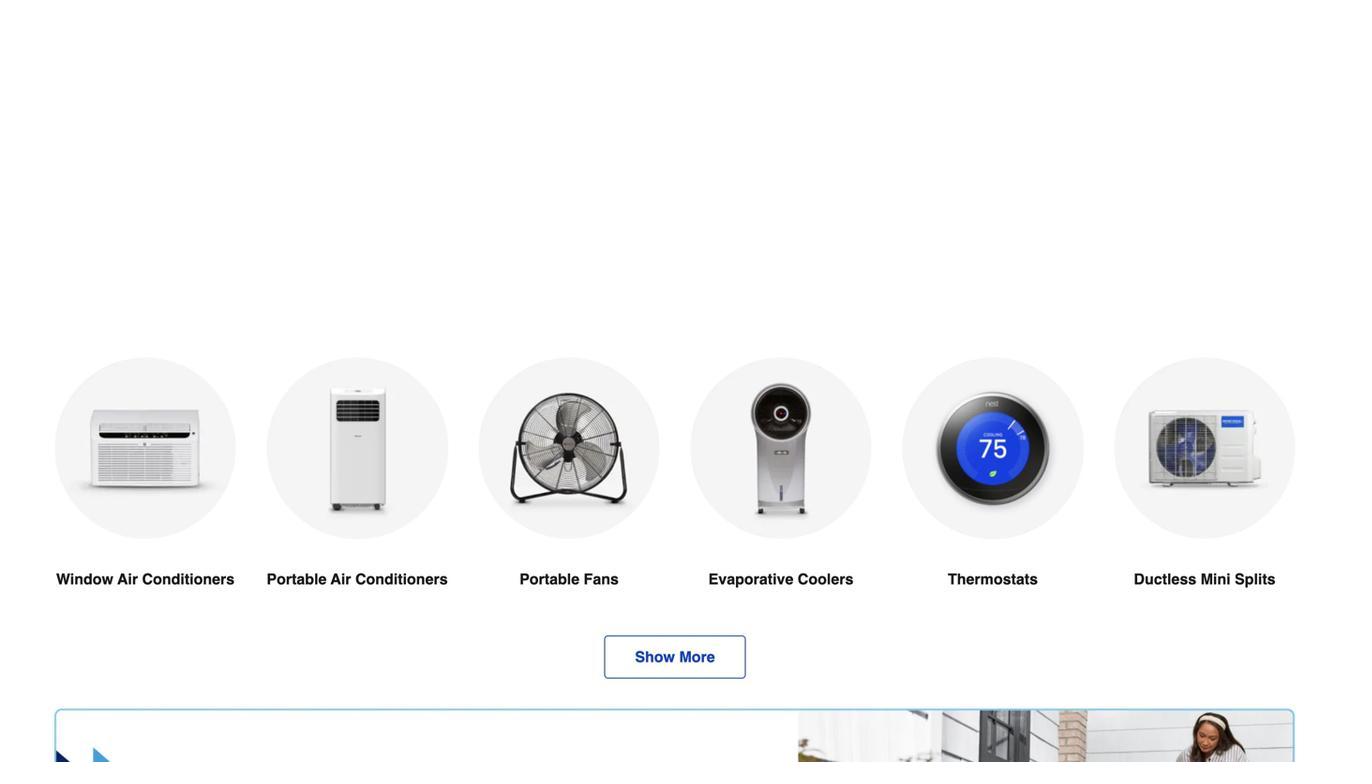 Task type: vqa. For each thing, say whether or not it's contained in the screenshot.
adhesive
no



Task type: describe. For each thing, give the bounding box(es) containing it.
a compact portable air conditioning unit. image
[[266, 358, 448, 540]]

ductless mini splits
[[1135, 571, 1276, 588]]

evaporative coolers
[[709, 571, 854, 588]]

thermostats
[[948, 571, 1039, 588]]

coolers
[[798, 571, 854, 588]]

lowe's can install your new h v a c system. get started. image
[[54, 709, 1297, 763]]

a white window air conditioning unit. image
[[54, 358, 236, 539]]

ductless mini splits link
[[1115, 358, 1297, 636]]

air for window
[[117, 571, 138, 588]]

ductless
[[1135, 571, 1197, 588]]

portable fans link
[[478, 358, 660, 636]]

portable for portable air conditioners
[[267, 571, 327, 588]]

fans
[[584, 571, 619, 588]]

mini
[[1201, 571, 1231, 588]]

evaporative
[[709, 571, 794, 588]]

a ductless mini split unit. image
[[1115, 358, 1297, 539]]

show more button
[[604, 636, 746, 679]]

window air conditioners
[[56, 571, 235, 588]]

splits
[[1236, 571, 1276, 588]]



Task type: locate. For each thing, give the bounding box(es) containing it.
conditioners for portable air conditioners
[[356, 571, 448, 588]]

a nest thermostat. image
[[903, 358, 1085, 540]]

a portable fan. image
[[478, 358, 660, 539]]

air inside 'link'
[[331, 571, 351, 588]]

conditioners inside 'link'
[[356, 571, 448, 588]]

0 horizontal spatial portable
[[267, 571, 327, 588]]

an evaporative cooler. image
[[690, 358, 872, 539]]

1 conditioners from the left
[[142, 571, 235, 588]]

air for portable
[[331, 571, 351, 588]]

thermostats link
[[903, 358, 1085, 636]]

1 air from the left
[[117, 571, 138, 588]]

evaporative coolers link
[[690, 358, 872, 636]]

show
[[635, 649, 675, 666]]

1 horizontal spatial portable
[[520, 571, 580, 588]]

portable inside 'link'
[[267, 571, 327, 588]]

0 horizontal spatial conditioners
[[142, 571, 235, 588]]

1 horizontal spatial conditioners
[[356, 571, 448, 588]]

2 portable from the left
[[520, 571, 580, 588]]

conditioners
[[142, 571, 235, 588], [356, 571, 448, 588]]

2 air from the left
[[331, 571, 351, 588]]

show more
[[635, 649, 716, 666]]

1 portable from the left
[[267, 571, 327, 588]]

portable fans
[[520, 571, 619, 588]]

portable air conditioners link
[[266, 358, 448, 636]]

1 horizontal spatial air
[[331, 571, 351, 588]]

0 horizontal spatial air
[[117, 571, 138, 588]]

window air conditioners link
[[54, 358, 236, 636]]

portable air conditioners
[[267, 571, 448, 588]]

2 conditioners from the left
[[356, 571, 448, 588]]

portable
[[267, 571, 327, 588], [520, 571, 580, 588]]

window
[[56, 571, 114, 588]]

air
[[117, 571, 138, 588], [331, 571, 351, 588]]

portable for portable fans
[[520, 571, 580, 588]]

conditioners for window air conditioners
[[142, 571, 235, 588]]

more
[[680, 649, 716, 666]]



